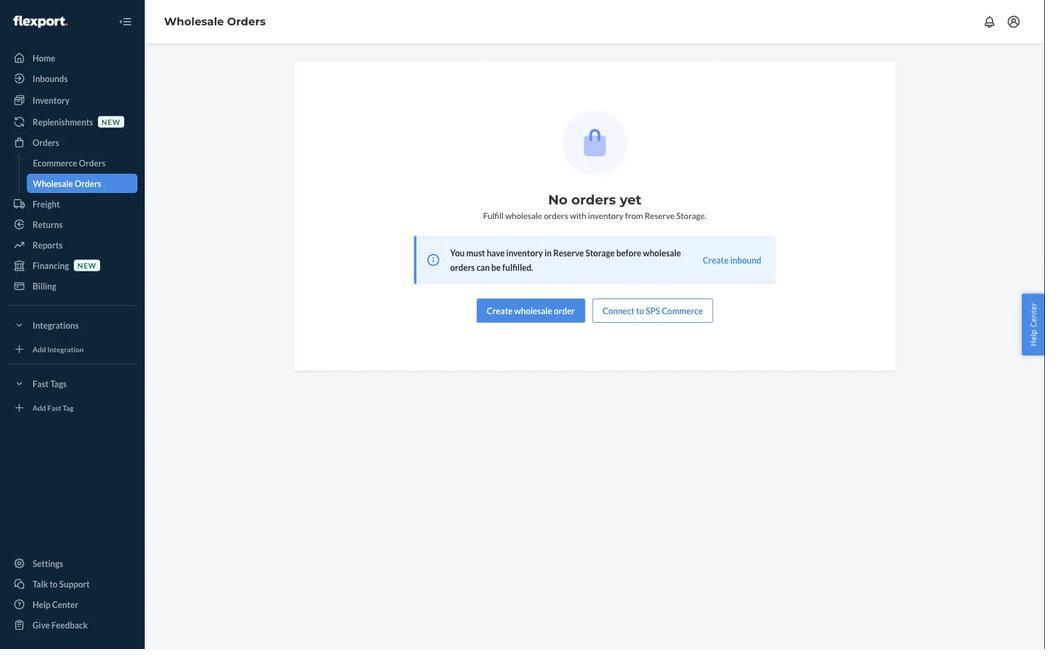 Task type: describe. For each thing, give the bounding box(es) containing it.
no orders yet fulfill wholesale orders with inventory from reserve storage.
[[483, 192, 707, 221]]

be
[[492, 262, 501, 272]]

0 vertical spatial wholesale
[[164, 15, 224, 28]]

fast tags button
[[7, 374, 138, 393]]

with
[[570, 210, 587, 221]]

open notifications image
[[983, 14, 998, 29]]

talk
[[33, 579, 48, 589]]

wholesale inside you must have inventory in reserve storage before wholesale orders can be fulfilled.
[[643, 248, 682, 258]]

0 horizontal spatial center
[[52, 600, 78, 610]]

new for financing
[[78, 261, 97, 270]]

billing
[[33, 281, 56, 291]]

before
[[617, 248, 642, 258]]

give
[[33, 620, 50, 630]]

returns link
[[7, 215, 138, 234]]

integrations button
[[7, 316, 138, 335]]

1 vertical spatial help
[[33, 600, 51, 610]]

help center button
[[1023, 294, 1046, 356]]

help center inside help center link
[[33, 600, 78, 610]]

1 vertical spatial wholesale orders
[[33, 178, 101, 189]]

orders inside you must have inventory in reserve storage before wholesale orders can be fulfilled.
[[450, 262, 475, 272]]

connect
[[603, 306, 635, 316]]

no
[[549, 192, 568, 208]]

sps
[[646, 306, 661, 316]]

fast inside fast tags dropdown button
[[33, 379, 49, 389]]

inbounds
[[33, 73, 68, 84]]

talk to support
[[33, 579, 90, 589]]

inbounds link
[[7, 69, 138, 88]]

empty list image
[[562, 110, 628, 176]]

reserve inside you must have inventory in reserve storage before wholesale orders can be fulfilled.
[[554, 248, 584, 258]]

create for create wholesale order
[[487, 306, 513, 316]]

replenishments
[[33, 117, 93, 127]]

inventory inside no orders yet fulfill wholesale orders with inventory from reserve storage.
[[588, 210, 624, 221]]

connect to sps commerce
[[603, 306, 703, 316]]

new for replenishments
[[102, 117, 121, 126]]

yet
[[620, 192, 642, 208]]

add fast tag
[[33, 403, 74, 412]]

to for sps
[[637, 306, 645, 316]]

order
[[554, 306, 575, 316]]

create inbound button
[[703, 254, 762, 266]]

inbound
[[731, 255, 762, 265]]

ecommerce orders
[[33, 158, 106, 168]]

have
[[487, 248, 505, 258]]

can
[[477, 262, 490, 272]]

connect to sps commerce link
[[593, 299, 714, 323]]

1 vertical spatial wholesale
[[33, 178, 73, 189]]

1 horizontal spatial wholesale orders
[[164, 15, 266, 28]]

add for add fast tag
[[33, 403, 46, 412]]

add fast tag link
[[7, 398, 138, 418]]

inventory inside you must have inventory in reserve storage before wholesale orders can be fulfilled.
[[507, 248, 543, 258]]

must
[[467, 248, 485, 258]]

0 horizontal spatial wholesale orders link
[[27, 174, 138, 193]]

tag
[[63, 403, 74, 412]]

fast tags
[[33, 379, 67, 389]]

storage.
[[677, 210, 707, 221]]

you must have inventory in reserve storage before wholesale orders can be fulfilled.
[[450, 248, 682, 272]]

add for add integration
[[33, 345, 46, 354]]

ecommerce
[[33, 158, 77, 168]]

integration
[[47, 345, 84, 354]]

home
[[33, 53, 55, 63]]

you
[[450, 248, 465, 258]]

financing
[[33, 260, 69, 271]]

tags
[[50, 379, 67, 389]]



Task type: vqa. For each thing, say whether or not it's contained in the screenshot.
rightmost number
no



Task type: locate. For each thing, give the bounding box(es) containing it.
orders down no
[[544, 210, 569, 221]]

orders down you
[[450, 262, 475, 272]]

in
[[545, 248, 552, 258]]

from
[[626, 210, 644, 221]]

help center inside 'help center' button
[[1029, 303, 1039, 347]]

wholesale right the fulfill
[[506, 210, 543, 221]]

reserve
[[645, 210, 675, 221], [554, 248, 584, 258]]

fast
[[33, 379, 49, 389], [47, 403, 61, 412]]

support
[[59, 579, 90, 589]]

wholesale orders link
[[164, 15, 266, 28], [27, 174, 138, 193]]

0 vertical spatial fast
[[33, 379, 49, 389]]

fulfill
[[483, 210, 504, 221]]

freight
[[33, 199, 60, 209]]

1 horizontal spatial help
[[1029, 330, 1039, 347]]

inventory up fulfilled.
[[507, 248, 543, 258]]

new up orders link
[[102, 117, 121, 126]]

0 horizontal spatial wholesale orders
[[33, 178, 101, 189]]

new
[[102, 117, 121, 126], [78, 261, 97, 270]]

reserve right in
[[554, 248, 584, 258]]

talk to support button
[[7, 575, 138, 594]]

add integration link
[[7, 340, 138, 359]]

add inside "link"
[[33, 403, 46, 412]]

1 vertical spatial new
[[78, 261, 97, 270]]

commerce
[[662, 306, 703, 316]]

1 vertical spatial create
[[487, 306, 513, 316]]

1 horizontal spatial wholesale
[[164, 15, 224, 28]]

reports link
[[7, 235, 138, 255]]

1 horizontal spatial to
[[637, 306, 645, 316]]

inventory
[[588, 210, 624, 221], [507, 248, 543, 258]]

wholesale orders
[[164, 15, 266, 28], [33, 178, 101, 189]]

to
[[637, 306, 645, 316], [50, 579, 58, 589]]

orders link
[[7, 133, 138, 152]]

1 vertical spatial fast
[[47, 403, 61, 412]]

1 horizontal spatial orders
[[544, 210, 569, 221]]

wholesale
[[506, 210, 543, 221], [643, 248, 682, 258], [515, 306, 553, 316]]

to inside button
[[50, 579, 58, 589]]

create wholesale order
[[487, 306, 575, 316]]

connect to sps commerce button
[[593, 299, 714, 323]]

reports
[[33, 240, 63, 250]]

1 add from the top
[[33, 345, 46, 354]]

1 horizontal spatial reserve
[[645, 210, 675, 221]]

to left sps
[[637, 306, 645, 316]]

feedback
[[51, 620, 88, 630]]

1 vertical spatial inventory
[[507, 248, 543, 258]]

0 horizontal spatial help center
[[33, 600, 78, 610]]

to inside button
[[637, 306, 645, 316]]

orders up with
[[572, 192, 616, 208]]

help center link
[[7, 595, 138, 614]]

open account menu image
[[1007, 14, 1022, 29]]

give feedback
[[33, 620, 88, 630]]

0 horizontal spatial inventory
[[507, 248, 543, 258]]

create wholesale order button
[[477, 299, 586, 323]]

0 vertical spatial wholesale
[[506, 210, 543, 221]]

ecommerce orders link
[[27, 153, 138, 173]]

fast left the tag
[[47, 403, 61, 412]]

integrations
[[33, 320, 79, 330]]

center
[[1029, 303, 1039, 327], [52, 600, 78, 610]]

0 horizontal spatial to
[[50, 579, 58, 589]]

wholesale inside no orders yet fulfill wholesale orders with inventory from reserve storage.
[[506, 210, 543, 221]]

2 vertical spatial wholesale
[[515, 306, 553, 316]]

0 vertical spatial wholesale orders
[[164, 15, 266, 28]]

0 vertical spatial add
[[33, 345, 46, 354]]

0 vertical spatial help
[[1029, 330, 1039, 347]]

0 horizontal spatial create
[[487, 306, 513, 316]]

billing link
[[7, 276, 138, 296]]

1 vertical spatial orders
[[544, 210, 569, 221]]

0 vertical spatial reserve
[[645, 210, 675, 221]]

wholesale left order
[[515, 306, 553, 316]]

wholesale right the before
[[643, 248, 682, 258]]

add left integration
[[33, 345, 46, 354]]

close navigation image
[[118, 14, 133, 29]]

help
[[1029, 330, 1039, 347], [33, 600, 51, 610]]

add down the 'fast tags'
[[33, 403, 46, 412]]

1 vertical spatial reserve
[[554, 248, 584, 258]]

0 vertical spatial center
[[1029, 303, 1039, 327]]

help inside button
[[1029, 330, 1039, 347]]

0 vertical spatial orders
[[572, 192, 616, 208]]

2 vertical spatial orders
[[450, 262, 475, 272]]

1 vertical spatial to
[[50, 579, 58, 589]]

create inbound
[[703, 255, 762, 265]]

1 horizontal spatial help center
[[1029, 303, 1039, 347]]

create wholesale order link
[[477, 299, 586, 323]]

inventory right with
[[588, 210, 624, 221]]

add
[[33, 345, 46, 354], [33, 403, 46, 412]]

1 horizontal spatial wholesale orders link
[[164, 15, 266, 28]]

0 vertical spatial inventory
[[588, 210, 624, 221]]

fast left tags
[[33, 379, 49, 389]]

1 horizontal spatial new
[[102, 117, 121, 126]]

1 vertical spatial center
[[52, 600, 78, 610]]

reserve inside no orders yet fulfill wholesale orders with inventory from reserve storage.
[[645, 210, 675, 221]]

2 horizontal spatial orders
[[572, 192, 616, 208]]

orders
[[572, 192, 616, 208], [544, 210, 569, 221], [450, 262, 475, 272]]

create down be
[[487, 306, 513, 316]]

0 vertical spatial wholesale orders link
[[164, 15, 266, 28]]

fast inside add fast tag "link"
[[47, 403, 61, 412]]

1 vertical spatial add
[[33, 403, 46, 412]]

1 horizontal spatial inventory
[[588, 210, 624, 221]]

1 horizontal spatial center
[[1029, 303, 1039, 327]]

inventory link
[[7, 91, 138, 110]]

wholesale
[[164, 15, 224, 28], [33, 178, 73, 189]]

0 horizontal spatial help
[[33, 600, 51, 610]]

create
[[703, 255, 729, 265], [487, 306, 513, 316]]

home link
[[7, 48, 138, 68]]

flexport logo image
[[13, 16, 67, 28]]

fulfilled.
[[503, 262, 534, 272]]

wholesale inside button
[[515, 306, 553, 316]]

0 vertical spatial new
[[102, 117, 121, 126]]

0 vertical spatial help center
[[1029, 303, 1039, 347]]

to right talk
[[50, 579, 58, 589]]

create for create inbound
[[703, 255, 729, 265]]

to for support
[[50, 579, 58, 589]]

1 vertical spatial wholesale
[[643, 248, 682, 258]]

give feedback button
[[7, 616, 138, 635]]

0 horizontal spatial new
[[78, 261, 97, 270]]

create left inbound
[[703, 255, 729, 265]]

0 vertical spatial create
[[703, 255, 729, 265]]

center inside button
[[1029, 303, 1039, 327]]

add integration
[[33, 345, 84, 354]]

0 horizontal spatial orders
[[450, 262, 475, 272]]

inventory
[[33, 95, 70, 105]]

help center
[[1029, 303, 1039, 347], [33, 600, 78, 610]]

storage
[[586, 248, 615, 258]]

1 horizontal spatial create
[[703, 255, 729, 265]]

0 horizontal spatial reserve
[[554, 248, 584, 258]]

orders
[[227, 15, 266, 28], [33, 137, 59, 148], [79, 158, 106, 168], [75, 178, 101, 189]]

1 vertical spatial help center
[[33, 600, 78, 610]]

new down reports link
[[78, 261, 97, 270]]

2 add from the top
[[33, 403, 46, 412]]

0 vertical spatial to
[[637, 306, 645, 316]]

freight link
[[7, 194, 138, 214]]

1 vertical spatial wholesale orders link
[[27, 174, 138, 193]]

settings
[[33, 559, 63, 569]]

settings link
[[7, 554, 138, 573]]

returns
[[33, 219, 63, 230]]

0 horizontal spatial wholesale
[[33, 178, 73, 189]]

reserve right from
[[645, 210, 675, 221]]



